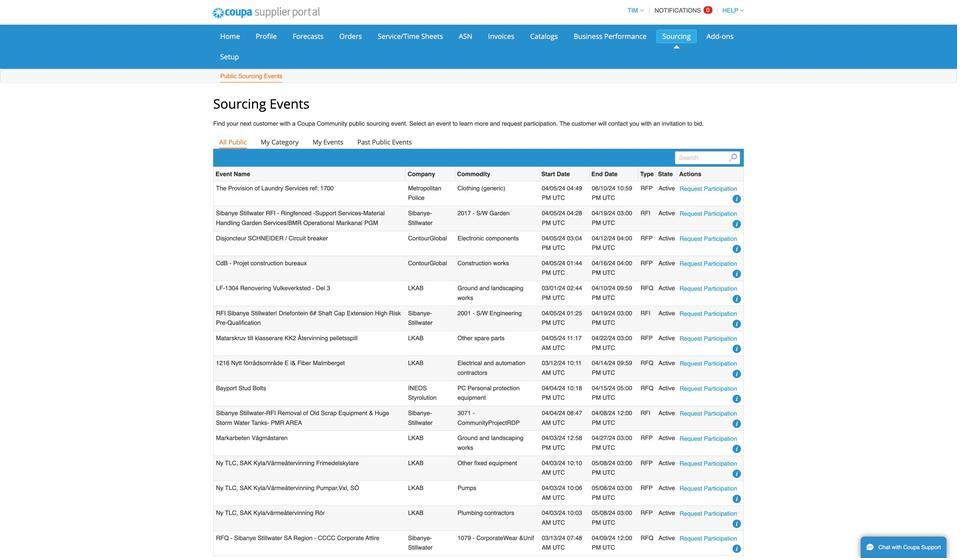 Task type: locate. For each thing, give the bounding box(es) containing it.
navigation
[[624, 1, 744, 20]]

Search text field
[[675, 151, 740, 164]]

tab list
[[213, 135, 744, 148]]

search image
[[729, 154, 737, 162]]



Task type: describe. For each thing, give the bounding box(es) containing it.
coupa supplier portal image
[[206, 1, 326, 25]]



Task type: vqa. For each thing, say whether or not it's contained in the screenshot.
text box
no



